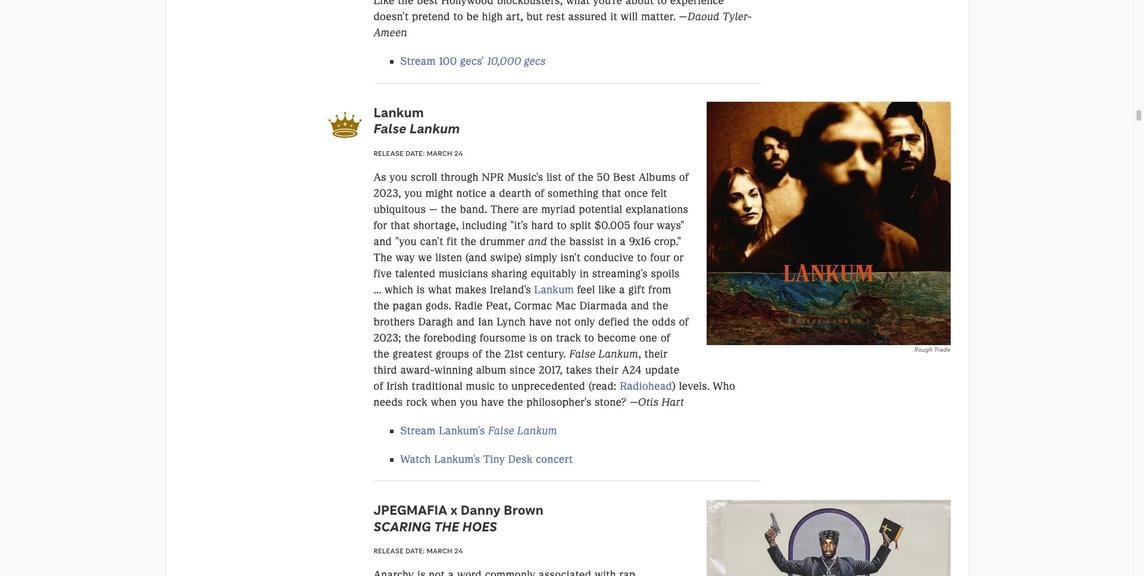 Task type: locate. For each thing, give the bounding box(es) containing it.
and up the on the top left of page
[[374, 235, 392, 248]]

a down npr
[[490, 187, 496, 200]]

release up as
[[374, 149, 404, 158]]

have up on on the bottom left of the page
[[529, 315, 552, 329]]

in up feel
[[580, 267, 589, 280]]

have down music
[[481, 396, 504, 409]]

a inside the bassist in a 9x16 crop." the way we listen (and swipe) simply isn't conducive to four or five talented musicians sharing equitably in streaming's spoils ... which is what makes ireland's
[[620, 235, 626, 248]]

peat,
[[486, 299, 511, 312]]

release date: march 24
[[374, 149, 463, 158], [374, 547, 463, 556]]

, their third award-winning album since 2017, takes their a24 update of irish traditional music to unprecedented (read:
[[374, 348, 680, 393]]

(read:
[[589, 380, 617, 393]]

lankum link
[[534, 283, 574, 296]]

the up isn't
[[550, 235, 566, 248]]

spoils
[[651, 267, 680, 280]]

24 up through on the top
[[454, 149, 463, 158]]

0 vertical spatial four
[[634, 219, 654, 232]]

four up 9x16
[[634, 219, 654, 232]]

0 vertical spatial false
[[374, 120, 407, 137]]

in down $0.005
[[608, 235, 617, 248]]

their right ","
[[645, 348, 668, 361]]

0 vertical spatial that
[[602, 187, 622, 200]]

scaring
[[374, 519, 431, 535]]

1 vertical spatial stream
[[401, 425, 436, 438]]

1 vertical spatial a
[[620, 235, 626, 248]]

1 vertical spatial you
[[405, 187, 423, 200]]

ways"
[[657, 219, 685, 232]]

of
[[565, 171, 575, 184], [680, 171, 689, 184], [535, 187, 545, 200], [679, 315, 689, 329], [661, 332, 671, 345], [473, 348, 482, 361], [374, 380, 383, 393]]

the
[[578, 171, 594, 184], [441, 203, 457, 216], [461, 235, 477, 248], [550, 235, 566, 248], [374, 299, 390, 312], [653, 299, 669, 312], [633, 315, 649, 329], [405, 332, 421, 345], [374, 348, 390, 361], [486, 348, 501, 361], [508, 396, 523, 409]]

list
[[547, 171, 562, 184]]

hoes
[[463, 519, 497, 535]]

is left on on the bottom left of the page
[[529, 332, 538, 345]]

are
[[523, 203, 538, 216]]

lankum
[[374, 104, 424, 121], [410, 120, 460, 137], [534, 283, 574, 296], [599, 348, 639, 361], [518, 425, 557, 438]]

1 horizontal spatial that
[[602, 187, 622, 200]]

0 vertical spatial stream
[[401, 55, 436, 68]]

1 horizontal spatial their
[[645, 348, 668, 361]]

0 horizontal spatial false
[[374, 120, 407, 137]]

0 vertical spatial lankum's
[[439, 425, 485, 438]]

we
[[418, 251, 432, 264]]

levels.
[[679, 380, 710, 393]]

0 vertical spatial a
[[490, 187, 496, 200]]

to inside ", their third award-winning album since 2017, takes their a24 update of irish traditional music to unprecedented (read:"
[[499, 380, 508, 393]]

1 horizontal spatial is
[[529, 332, 538, 345]]

and down radie
[[457, 315, 475, 329]]

the bassist in a 9x16 crop." the way we listen (and swipe) simply isn't conducive to four or five talented musicians sharing equitably in streaming's spoils ... which is what makes ireland's
[[374, 235, 684, 296]]

1 horizontal spatial have
[[529, 315, 552, 329]]

is down talented
[[417, 283, 425, 296]]

0 horizontal spatial that
[[391, 219, 410, 232]]

1 vertical spatial their
[[596, 364, 619, 377]]

you down music
[[460, 396, 478, 409]]

jpegmafia x danny brown, scaring the hoes image
[[707, 500, 951, 577]]

of right albums
[[680, 171, 689, 184]]

1 vertical spatial four
[[651, 251, 671, 264]]

music
[[466, 380, 495, 393]]

the
[[435, 519, 459, 535]]

defied
[[599, 315, 630, 329]]

—otis hart
[[630, 396, 685, 409]]

have
[[529, 315, 552, 329], [481, 396, 504, 409]]

there
[[491, 203, 519, 216]]

greatest
[[393, 348, 433, 361]]

stream lankum's false lankum
[[401, 425, 557, 438]]

false up "tiny"
[[488, 425, 515, 438]]

and down gift
[[631, 299, 650, 312]]

npr
[[482, 171, 504, 184]]

the down the since
[[508, 396, 523, 409]]

a left 9x16
[[620, 235, 626, 248]]

stream
[[401, 55, 436, 68], [401, 425, 436, 438]]

24 down 'the'
[[454, 547, 463, 556]]

2 vertical spatial false
[[488, 425, 515, 438]]

0 vertical spatial is
[[417, 283, 425, 296]]

stream down rock
[[401, 425, 436, 438]]

takes
[[566, 364, 593, 377]]

image credit element
[[707, 346, 951, 355]]

to inside the as you scroll through npr music's list of the 50 best albums of 2023, you might notice a dearth of something that once felt ubiquitous — the band. there are myriad potential explanations for that shortage, including "it's hard to split $0.005 four ways" and "you can't fit the drummer
[[557, 219, 567, 232]]

crop."
[[654, 235, 682, 248]]

release down scaring
[[374, 547, 404, 556]]

is inside the bassist in a 9x16 crop." the way we listen (and swipe) simply isn't conducive to four or five talented musicians sharing equitably in streaming's spoils ... which is what makes ireland's
[[417, 283, 425, 296]]

four up the spoils
[[651, 251, 671, 264]]

0 horizontal spatial in
[[580, 267, 589, 280]]

is
[[417, 283, 425, 296], [529, 332, 538, 345]]

lankum, false lankum image
[[707, 102, 951, 346]]

the up 'one'
[[633, 315, 649, 329]]

makes
[[455, 283, 487, 296]]

to
[[557, 219, 567, 232], [637, 251, 647, 264], [585, 332, 595, 345], [499, 380, 508, 393]]

of down the third
[[374, 380, 383, 393]]

release date: march 24 up 'scroll'
[[374, 149, 463, 158]]

the up album
[[486, 348, 501, 361]]

notice
[[457, 187, 487, 200]]

lankum's down when
[[439, 425, 485, 438]]

date: up 'scroll'
[[406, 149, 425, 158]]

the up the third
[[374, 348, 390, 361]]

0 vertical spatial in
[[608, 235, 617, 248]]

unprecedented
[[512, 380, 586, 393]]

you inside ) levels. who needs rock when you have the philosopher's stone?
[[460, 396, 478, 409]]

to down myriad
[[557, 219, 567, 232]]

9x16
[[629, 235, 651, 248]]

of up are
[[535, 187, 545, 200]]

false up takes
[[570, 348, 596, 361]]

1 vertical spatial have
[[481, 396, 504, 409]]

0 vertical spatial their
[[645, 348, 668, 361]]

—
[[429, 203, 438, 216]]

winning
[[435, 364, 473, 377]]

tyler-
[[723, 10, 752, 23]]

daragh
[[418, 315, 453, 329]]

1 vertical spatial lankum's
[[434, 453, 480, 466]]

you right as
[[390, 171, 408, 184]]

date: down scaring
[[406, 547, 425, 556]]

a inside feel like a gift from the pagan gods. radie peat, cormac mac diarmada and the brothers daragh and ian lynch have not only defied the odds of 2023; the foreboding foursome is on track to become one of the greatest groups of the 21st century.
[[619, 283, 626, 296]]

the inside ) levels. who needs rock when you have the philosopher's stone?
[[508, 396, 523, 409]]

0 horizontal spatial is
[[417, 283, 425, 296]]

a24
[[622, 364, 642, 377]]

0 horizontal spatial their
[[596, 364, 619, 377]]

1 vertical spatial false
[[570, 348, 596, 361]]

a left gift
[[619, 283, 626, 296]]

ubiquitous
[[374, 203, 426, 216]]

myriad
[[542, 203, 576, 216]]

1 vertical spatial release
[[374, 547, 404, 556]]

false inside lankum false lankum
[[374, 120, 407, 137]]

2 vertical spatial a
[[619, 283, 626, 296]]

desk
[[508, 453, 533, 466]]

1 release from the top
[[374, 149, 404, 158]]

is inside feel like a gift from the pagan gods. radie peat, cormac mac diarmada and the brothers daragh and ian lynch have not only defied the odds of 2023; the foreboding foursome is on track to become one of the greatest groups of the 21st century.
[[529, 332, 538, 345]]

to down 9x16
[[637, 251, 647, 264]]

danny
[[461, 502, 501, 519]]

drummer
[[480, 235, 525, 248]]

lankum's for stream
[[439, 425, 485, 438]]

1 vertical spatial date:
[[406, 547, 425, 556]]

0 vertical spatial date:
[[406, 149, 425, 158]]

gods.
[[426, 299, 452, 312]]

felt
[[652, 187, 668, 200]]

0 vertical spatial march
[[427, 149, 453, 158]]

their down false lankum
[[596, 364, 619, 377]]

100
[[439, 55, 457, 68]]

that down "ubiquitous" on the left of the page
[[391, 219, 410, 232]]

talented
[[395, 267, 436, 280]]

to down only on the right bottom of page
[[585, 332, 595, 345]]

since
[[510, 364, 536, 377]]

the inside the bassist in a 9x16 crop." the way we listen (and swipe) simply isn't conducive to four or five talented musicians sharing equitably in streaming's spoils ... which is what makes ireland's
[[550, 235, 566, 248]]

shortage,
[[414, 219, 459, 232]]

rough
[[915, 346, 933, 354]]

1 vertical spatial 24
[[454, 547, 463, 556]]

release
[[374, 149, 404, 158], [374, 547, 404, 556]]

that
[[602, 187, 622, 200], [391, 219, 410, 232]]

1 vertical spatial in
[[580, 267, 589, 280]]

that down 50
[[602, 187, 622, 200]]

"you
[[395, 235, 417, 248]]

you down 'scroll'
[[405, 187, 423, 200]]

false up as
[[374, 120, 407, 137]]

1 horizontal spatial false
[[488, 425, 515, 438]]

1 vertical spatial march
[[427, 547, 453, 556]]

1 horizontal spatial in
[[608, 235, 617, 248]]

1 stream from the top
[[401, 55, 436, 68]]

the left 50
[[578, 171, 594, 184]]

diarmada
[[580, 299, 628, 312]]

2 stream from the top
[[401, 425, 436, 438]]

ireland's
[[490, 283, 531, 296]]

24
[[454, 149, 463, 158], [454, 547, 463, 556]]

lankum's down stream lankum's false lankum
[[434, 453, 480, 466]]

a inside the as you scroll through npr music's list of the 50 best albums of 2023, you might notice a dearth of something that once felt ubiquitous — the band. there are myriad potential explanations for that shortage, including "it's hard to split $0.005 four ways" and "you can't fit the drummer
[[490, 187, 496, 200]]

the down ...
[[374, 299, 390, 312]]

stream for stream lankum's false lankum
[[401, 425, 436, 438]]

march up 'scroll'
[[427, 149, 453, 158]]

the
[[374, 251, 393, 264]]

like
[[599, 283, 616, 296]]

to down album
[[499, 380, 508, 393]]

irish
[[387, 380, 409, 393]]

1 vertical spatial release date: march 24
[[374, 547, 463, 556]]

isn't
[[561, 251, 581, 264]]

not
[[556, 315, 572, 329]]

0 vertical spatial 24
[[454, 149, 463, 158]]

equitably
[[531, 267, 577, 280]]

0 vertical spatial release date: march 24
[[374, 149, 463, 158]]

1 date: from the top
[[406, 149, 425, 158]]

0 vertical spatial release
[[374, 149, 404, 158]]

potential
[[579, 203, 623, 216]]

release date: march 24 down scaring
[[374, 547, 463, 556]]

0 vertical spatial have
[[529, 315, 552, 329]]

swipe)
[[491, 251, 522, 264]]

2023;
[[374, 332, 402, 345]]

of down odds
[[661, 332, 671, 345]]

who
[[713, 380, 736, 393]]

2 vertical spatial you
[[460, 396, 478, 409]]

march down 'the'
[[427, 547, 453, 556]]

of right odds
[[679, 315, 689, 329]]

streaming's
[[592, 267, 648, 280]]

0 horizontal spatial have
[[481, 396, 504, 409]]

stream left 100
[[401, 55, 436, 68]]

1 vertical spatial is
[[529, 332, 538, 345]]

on
[[541, 332, 553, 345]]

and inside the as you scroll through npr music's list of the 50 best albums of 2023, you might notice a dearth of something that once felt ubiquitous — the band. there are myriad potential explanations for that shortage, including "it's hard to split $0.005 four ways" and "you can't fit the drummer
[[374, 235, 392, 248]]



Task type: describe. For each thing, give the bounding box(es) containing it.
have inside ) levels. who needs rock when you have the philosopher's stone?
[[481, 396, 504, 409]]

lynch
[[497, 315, 526, 329]]

way
[[396, 251, 415, 264]]

best
[[613, 171, 636, 184]]

0 vertical spatial you
[[390, 171, 408, 184]]

fit
[[447, 235, 458, 248]]

third
[[374, 364, 397, 377]]

update
[[645, 364, 680, 377]]

albums
[[639, 171, 676, 184]]

radie
[[455, 299, 483, 312]]

bassist
[[570, 235, 604, 248]]

odds
[[652, 315, 676, 329]]

2017,
[[539, 364, 563, 377]]

groups
[[436, 348, 469, 361]]

foursome
[[480, 332, 526, 345]]

x
[[451, 502, 458, 519]]

gift
[[629, 283, 645, 296]]

of up album
[[473, 348, 482, 361]]

watch
[[401, 453, 431, 466]]

mac
[[556, 299, 577, 312]]

once
[[625, 187, 648, 200]]

traditional
[[412, 380, 463, 393]]

might
[[426, 187, 453, 200]]

—otis
[[630, 396, 659, 409]]

$0.005
[[595, 219, 631, 232]]

brown
[[504, 502, 544, 519]]

cormac
[[515, 299, 553, 312]]

and up the simply
[[529, 235, 550, 248]]

have inside feel like a gift from the pagan gods. radie peat, cormac mac diarmada and the brothers daragh and ian lynch have not only defied the odds of 2023; the foreboding foursome is on track to become one of the greatest groups of the 21st century.
[[529, 315, 552, 329]]

2 horizontal spatial false
[[570, 348, 596, 361]]

false lankum
[[570, 348, 639, 361]]

foreboding
[[424, 332, 477, 345]]

including
[[462, 219, 507, 232]]

gecs'
[[460, 55, 484, 68]]

stream 100 gecs' 10,000 gecs
[[401, 55, 546, 68]]

explanations
[[626, 203, 689, 216]]

something
[[548, 187, 599, 200]]

four inside the as you scroll through npr music's list of the 50 best albums of 2023, you might notice a dearth of something that once felt ubiquitous — the band. there are myriad potential explanations for that shortage, including "it's hard to split $0.005 four ways" and "you can't fit the drummer
[[634, 219, 654, 232]]

to inside feel like a gift from the pagan gods. radie peat, cormac mac diarmada and the brothers daragh and ian lynch have not only defied the odds of 2023; the foreboding foursome is on track to become one of the greatest groups of the 21st century.
[[585, 332, 595, 345]]

rough trade
[[915, 346, 951, 354]]

ameen
[[374, 26, 408, 39]]

radiohead link
[[620, 380, 672, 393]]

rock
[[406, 396, 428, 409]]

2 march from the top
[[427, 547, 453, 556]]

when
[[431, 396, 457, 409]]

trade
[[935, 346, 951, 354]]

)
[[672, 380, 676, 393]]

or
[[674, 251, 684, 264]]

sharing
[[492, 267, 528, 280]]

listen
[[436, 251, 463, 264]]

pagan
[[393, 299, 423, 312]]

2 release date: march 24 from the top
[[374, 547, 463, 556]]

the right fit
[[461, 235, 477, 248]]

for
[[374, 219, 387, 232]]

,
[[639, 348, 642, 361]]

concert
[[536, 453, 573, 466]]

century.
[[527, 348, 566, 361]]

) levels. who needs rock when you have the philosopher's stone?
[[374, 380, 736, 409]]

one
[[640, 332, 658, 345]]

as you scroll through npr music's list of the 50 best albums of 2023, you might notice a dearth of something that once felt ubiquitous — the band. there are myriad potential explanations for that shortage, including "it's hard to split $0.005 four ways" and "you can't fit the drummer
[[374, 171, 689, 248]]

can't
[[420, 235, 444, 248]]

the right —
[[441, 203, 457, 216]]

10,000
[[487, 55, 521, 68]]

1 24 from the top
[[454, 149, 463, 158]]

50
[[597, 171, 610, 184]]

to inside the bassist in a 9x16 crop." the way we listen (and swipe) simply isn't conducive to four or five talented musicians sharing equitably in streaming's spoils ... which is what makes ireland's
[[637, 251, 647, 264]]

feel
[[577, 283, 595, 296]]

1 vertical spatial that
[[391, 219, 410, 232]]

track
[[556, 332, 581, 345]]

1 march from the top
[[427, 149, 453, 158]]

dearth
[[499, 187, 532, 200]]

2 date: from the top
[[406, 547, 425, 556]]

radiohead
[[620, 380, 672, 393]]

stream for stream 100 gecs' 10,000 gecs
[[401, 55, 436, 68]]

lankum's for watch
[[434, 453, 480, 466]]

simply
[[525, 251, 558, 264]]

ian
[[478, 315, 494, 329]]

1 release date: march 24 from the top
[[374, 149, 463, 158]]

...
[[374, 283, 382, 296]]

the up greatest
[[405, 332, 421, 345]]

conducive
[[584, 251, 634, 264]]

four inside the bassist in a 9x16 crop." the way we listen (and swipe) simply isn't conducive to four or five talented musicians sharing equitably in streaming's spoils ... which is what makes ireland's
[[651, 251, 671, 264]]

album
[[476, 364, 507, 377]]

watch lankum's tiny desk concert link
[[401, 453, 573, 466]]

become
[[598, 332, 636, 345]]

21st
[[505, 348, 524, 361]]

hart
[[662, 396, 685, 409]]

daoud tyler- ameen
[[374, 10, 752, 39]]

2 24 from the top
[[454, 547, 463, 556]]

stone?
[[595, 396, 627, 409]]

hard
[[531, 219, 554, 232]]

lankum false lankum
[[374, 104, 460, 137]]

philosopher's
[[527, 396, 592, 409]]

feel like a gift from the pagan gods. radie peat, cormac mac diarmada and the brothers daragh and ian lynch have not only defied the odds of 2023; the foreboding foursome is on track to become one of the greatest groups of the 21st century.
[[374, 283, 689, 361]]

of right list
[[565, 171, 575, 184]]

band.
[[460, 203, 488, 216]]

the down from
[[653, 299, 669, 312]]

of inside ", their third award-winning album since 2017, takes their a24 update of irish traditional music to unprecedented (read:"
[[374, 380, 383, 393]]

scroll
[[411, 171, 438, 184]]

through
[[441, 171, 479, 184]]

needs
[[374, 396, 403, 409]]

music's
[[508, 171, 544, 184]]

2 release from the top
[[374, 547, 404, 556]]

five
[[374, 267, 392, 280]]

only
[[575, 315, 595, 329]]

(and
[[466, 251, 487, 264]]



Task type: vqa. For each thing, say whether or not it's contained in the screenshot.
guitar
no



